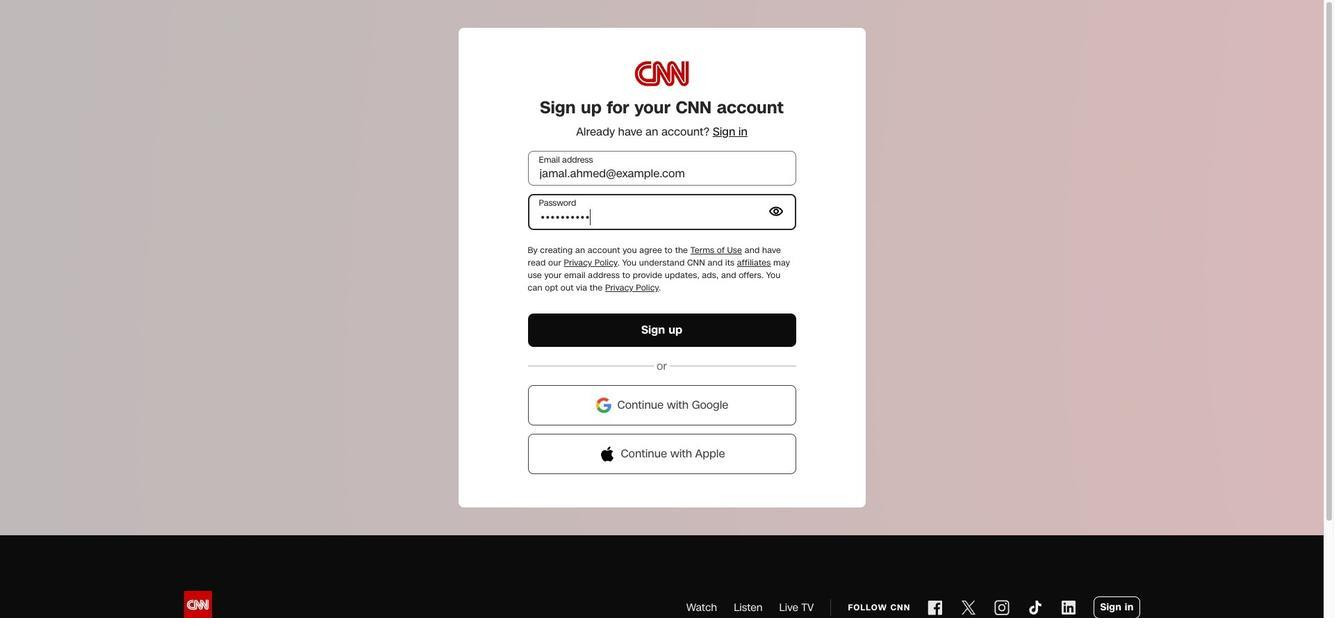 Task type: describe. For each thing, give the bounding box(es) containing it.
Password password field
[[528, 194, 796, 230]]

facebook image
[[928, 599, 944, 616]]

twitter image
[[961, 599, 978, 616]]

apple image
[[599, 446, 616, 462]]



Task type: vqa. For each thing, say whether or not it's contained in the screenshot.
text field
no



Task type: locate. For each thing, give the bounding box(es) containing it.
Email address email field
[[528, 151, 796, 186]]

instagram image
[[994, 599, 1011, 616]]

tiktok image
[[1028, 599, 1044, 616]]

show password image
[[768, 203, 784, 220]]

google image
[[595, 397, 612, 414]]

main content
[[162, 0, 1163, 535]]

linkedin image
[[1061, 599, 1078, 616]]



